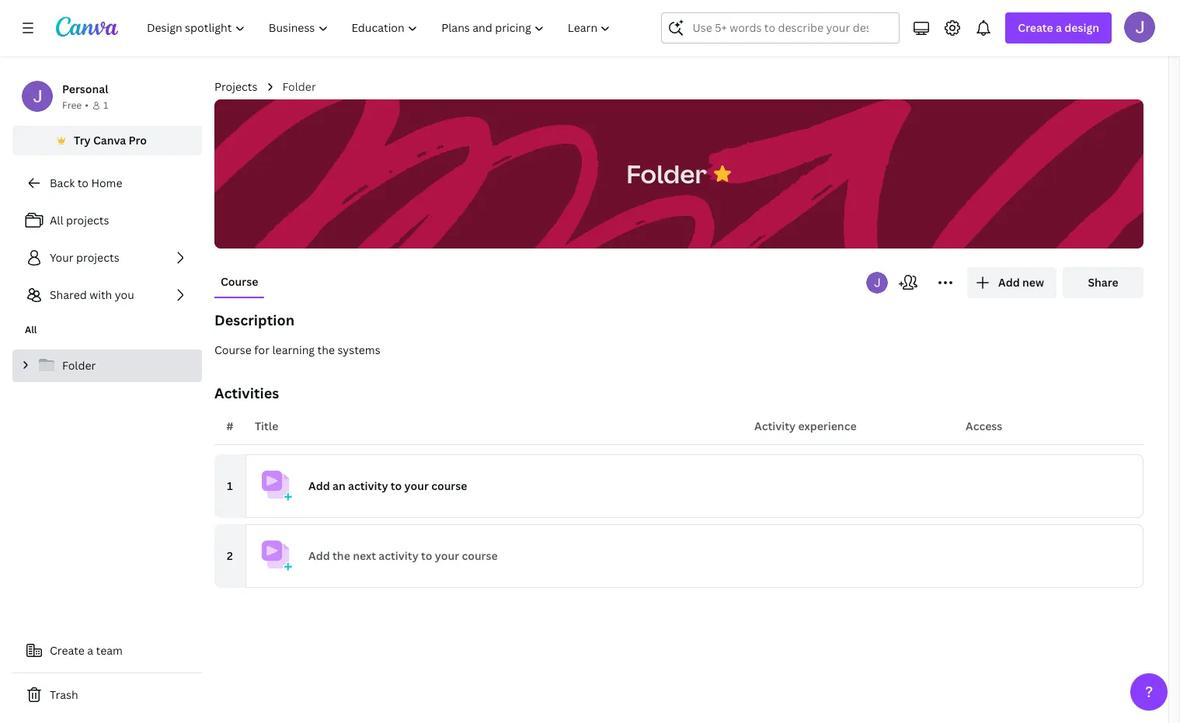 Task type: locate. For each thing, give the bounding box(es) containing it.
1 horizontal spatial all
[[50, 213, 63, 228]]

0 vertical spatial activity
[[348, 479, 388, 493]]

2 vertical spatial add
[[309, 549, 330, 563]]

create
[[1018, 20, 1054, 35], [50, 643, 85, 658]]

create left design
[[1018, 20, 1054, 35]]

0 vertical spatial add
[[999, 275, 1020, 290]]

0 vertical spatial 1
[[103, 99, 108, 112]]

0 vertical spatial to
[[77, 176, 89, 190]]

0 vertical spatial your
[[405, 479, 429, 493]]

add left 'next' on the left bottom of page
[[309, 549, 330, 563]]

0 horizontal spatial a
[[87, 643, 93, 658]]

to right back
[[77, 176, 89, 190]]

1 vertical spatial projects
[[76, 250, 119, 265]]

the
[[317, 343, 335, 357], [333, 549, 350, 563]]

0 horizontal spatial folder link
[[12, 350, 202, 382]]

folder link
[[282, 78, 316, 96], [12, 350, 202, 382]]

projects right your
[[76, 250, 119, 265]]

personal
[[62, 82, 108, 96]]

create for create a team
[[50, 643, 85, 658]]

0 horizontal spatial 1
[[103, 99, 108, 112]]

create for create a design
[[1018, 20, 1054, 35]]

back to home link
[[12, 168, 202, 199]]

1 vertical spatial to
[[391, 479, 402, 493]]

all for all
[[25, 323, 37, 336]]

activity right 'next' on the left bottom of page
[[379, 549, 419, 563]]

create left team in the bottom of the page
[[50, 643, 85, 658]]

shared with you link
[[12, 280, 202, 311]]

all for all projects
[[50, 213, 63, 228]]

0 horizontal spatial your
[[405, 479, 429, 493]]

None search field
[[662, 12, 900, 44]]

the inside button
[[317, 343, 335, 357]]

0 vertical spatial create
[[1018, 20, 1054, 35]]

1 vertical spatial 1
[[227, 479, 233, 493]]

course left "for"
[[214, 343, 252, 357]]

1
[[103, 99, 108, 112], [227, 479, 233, 493]]

activity inside add an activity to your course dropdown button
[[348, 479, 388, 493]]

course
[[221, 274, 258, 289], [214, 343, 252, 357]]

course inside dropdown button
[[431, 479, 467, 493]]

2 vertical spatial folder
[[62, 358, 96, 373]]

top level navigation element
[[137, 12, 624, 44]]

1 vertical spatial your
[[435, 549, 459, 563]]

the right learning
[[317, 343, 335, 357]]

0 vertical spatial the
[[317, 343, 335, 357]]

folder button
[[619, 150, 715, 199]]

a left design
[[1056, 20, 1062, 35]]

create inside 'create a team' button
[[50, 643, 85, 658]]

1 horizontal spatial 1
[[227, 479, 233, 493]]

2 horizontal spatial folder
[[627, 157, 707, 190]]

projects down back to home
[[66, 213, 109, 228]]

1 right •
[[103, 99, 108, 112]]

0 vertical spatial projects
[[66, 213, 109, 228]]

add
[[999, 275, 1020, 290], [309, 479, 330, 493], [309, 549, 330, 563]]

1 vertical spatial create
[[50, 643, 85, 658]]

systems
[[338, 343, 381, 357]]

your projects link
[[12, 242, 202, 274]]

create inside create a design dropdown button
[[1018, 20, 1054, 35]]

1 horizontal spatial folder
[[282, 79, 316, 94]]

activity experience
[[755, 419, 857, 434]]

1 vertical spatial add
[[309, 479, 330, 493]]

1 vertical spatial all
[[25, 323, 37, 336]]

projects for your projects
[[76, 250, 119, 265]]

2 horizontal spatial to
[[421, 549, 432, 563]]

1 vertical spatial folder
[[627, 157, 707, 190]]

2
[[227, 549, 233, 563]]

1 horizontal spatial to
[[391, 479, 402, 493]]

a inside button
[[87, 643, 93, 658]]

activity
[[348, 479, 388, 493], [379, 549, 419, 563]]

home
[[91, 176, 122, 190]]

your
[[405, 479, 429, 493], [435, 549, 459, 563]]

the left 'next' on the left bottom of page
[[333, 549, 350, 563]]

2 vertical spatial to
[[421, 549, 432, 563]]

1 horizontal spatial your
[[435, 549, 459, 563]]

projects
[[66, 213, 109, 228], [76, 250, 119, 265]]

0 vertical spatial course
[[221, 274, 258, 289]]

0 vertical spatial course
[[431, 479, 467, 493]]

activity right an
[[348, 479, 388, 493]]

your
[[50, 250, 74, 265]]

back
[[50, 176, 75, 190]]

shared
[[50, 288, 87, 302]]

folder
[[282, 79, 316, 94], [627, 157, 707, 190], [62, 358, 96, 373]]

folder link right projects link
[[282, 78, 316, 96]]

add left an
[[309, 479, 330, 493]]

0 vertical spatial all
[[50, 213, 63, 228]]

pro
[[129, 133, 147, 148]]

to right an
[[391, 479, 402, 493]]

add left new
[[999, 275, 1020, 290]]

to inside dropdown button
[[391, 479, 402, 493]]

1 horizontal spatial folder link
[[282, 78, 316, 96]]

course up description
[[221, 274, 258, 289]]

all projects
[[50, 213, 109, 228]]

a left team in the bottom of the page
[[87, 643, 93, 658]]

list
[[12, 205, 202, 311]]

course inside course for learning the systems button
[[214, 343, 252, 357]]

1 vertical spatial a
[[87, 643, 93, 658]]

course for course
[[221, 274, 258, 289]]

folder link down 'shared with you' link
[[12, 350, 202, 382]]

to right 'next' on the left bottom of page
[[421, 549, 432, 563]]

your projects
[[50, 250, 119, 265]]

to
[[77, 176, 89, 190], [391, 479, 402, 493], [421, 549, 432, 563]]

title
[[255, 419, 278, 434]]

0 vertical spatial folder link
[[282, 78, 316, 96]]

trash
[[50, 688, 78, 703]]

Search search field
[[693, 13, 869, 43]]

course
[[431, 479, 467, 493], [462, 549, 498, 563]]

1 horizontal spatial create
[[1018, 20, 1054, 35]]

1 vertical spatial course
[[214, 343, 252, 357]]

free •
[[62, 99, 89, 112]]

#
[[226, 419, 234, 434]]

all
[[50, 213, 63, 228], [25, 323, 37, 336]]

course inside course button
[[221, 274, 258, 289]]

a
[[1056, 20, 1062, 35], [87, 643, 93, 658]]

1 horizontal spatial a
[[1056, 20, 1062, 35]]

0 horizontal spatial to
[[77, 176, 89, 190]]

with
[[89, 288, 112, 302]]

0 horizontal spatial create
[[50, 643, 85, 658]]

0 horizontal spatial all
[[25, 323, 37, 336]]

a inside dropdown button
[[1056, 20, 1062, 35]]

1 down #
[[227, 479, 233, 493]]

0 vertical spatial a
[[1056, 20, 1062, 35]]

for
[[254, 343, 270, 357]]



Task type: vqa. For each thing, say whether or not it's contained in the screenshot.
All
yes



Task type: describe. For each thing, give the bounding box(es) containing it.
activity
[[755, 419, 796, 434]]

1 vertical spatial course
[[462, 549, 498, 563]]

0 horizontal spatial folder
[[62, 358, 96, 373]]

create a team button
[[12, 636, 202, 667]]

canva
[[93, 133, 126, 148]]

trash link
[[12, 680, 202, 711]]

course for course for learning the systems
[[214, 343, 252, 357]]

a for team
[[87, 643, 93, 658]]

share button
[[1063, 267, 1144, 298]]

list containing all projects
[[12, 205, 202, 311]]

add an activity to your course button
[[246, 455, 1144, 518]]

create a team
[[50, 643, 123, 658]]

back to home
[[50, 176, 122, 190]]

create a design button
[[1006, 12, 1112, 44]]

add for add an activity to your course
[[309, 479, 330, 493]]

team
[[96, 643, 123, 658]]

experience
[[798, 419, 857, 434]]

activities
[[214, 384, 279, 403]]

try
[[74, 133, 91, 148]]

design
[[1065, 20, 1100, 35]]

free
[[62, 99, 82, 112]]

projects for all projects
[[66, 213, 109, 228]]

create a design
[[1018, 20, 1100, 35]]

add for add the next activity to your course
[[309, 549, 330, 563]]

next
[[353, 549, 376, 563]]

1 vertical spatial the
[[333, 549, 350, 563]]

new
[[1023, 275, 1044, 290]]

a for design
[[1056, 20, 1062, 35]]

all projects link
[[12, 205, 202, 236]]

course for learning the systems button
[[214, 342, 1144, 359]]

an
[[333, 479, 346, 493]]

share
[[1088, 275, 1119, 290]]

add new
[[999, 275, 1044, 290]]

your inside add an activity to your course dropdown button
[[405, 479, 429, 493]]

shared with you
[[50, 288, 134, 302]]

course for learning the systems
[[214, 343, 381, 357]]

description
[[214, 311, 295, 329]]

add new button
[[968, 267, 1057, 298]]

folder inside button
[[627, 157, 707, 190]]

access
[[966, 419, 1003, 434]]

projects link
[[214, 78, 258, 96]]

add the next activity to your course
[[309, 549, 498, 563]]

try canva pro button
[[12, 126, 202, 155]]

•
[[85, 99, 89, 112]]

1 vertical spatial folder link
[[12, 350, 202, 382]]

1 vertical spatial activity
[[379, 549, 419, 563]]

projects
[[214, 79, 258, 94]]

you
[[115, 288, 134, 302]]

add for add new
[[999, 275, 1020, 290]]

course button
[[214, 267, 265, 297]]

0 vertical spatial folder
[[282, 79, 316, 94]]

learning
[[272, 343, 315, 357]]

add an activity to your course
[[309, 479, 467, 493]]

try canva pro
[[74, 133, 147, 148]]

jacob simon image
[[1124, 12, 1156, 43]]



